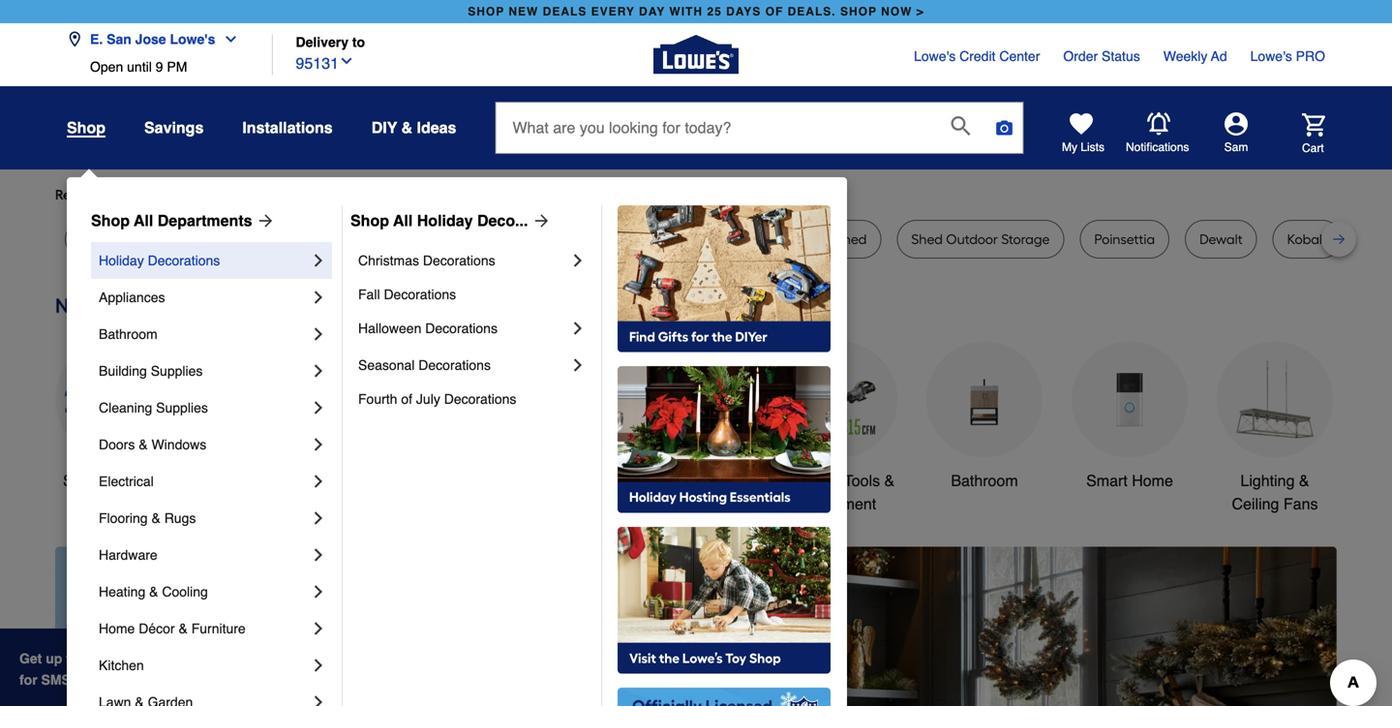 Task type: describe. For each thing, give the bounding box(es) containing it.
stick
[[471, 231, 500, 247]]

lawn
[[79, 231, 113, 247]]

get up to $5 off $50 when you sign up for sms
[[19, 651, 263, 688]]

off
[[101, 651, 119, 666]]

chevron down image inside the 95131 button
[[339, 53, 355, 69]]

departments
[[158, 212, 252, 230]]

shed 10x14 shed
[[765, 231, 867, 247]]

shop button
[[67, 118, 106, 138]]

0 horizontal spatial holiday
[[99, 253, 144, 268]]

chevron right image for seasonal decorations
[[569, 355, 588, 375]]

e.
[[90, 31, 103, 47]]

1 horizontal spatial holiday
[[417, 212, 473, 230]]

chevron right image for bathroom
[[309, 324, 328, 344]]

for inside get up to $5 off $50 when you sign up for sms
[[19, 672, 37, 688]]

hardware
[[99, 547, 158, 563]]

fourth
[[358, 391, 398, 407]]

shop new deals every day with 25 days of deals. shop now >
[[468, 5, 925, 18]]

chevron right image for building supplies
[[309, 361, 328, 381]]

doors & windows
[[99, 437, 207, 452]]

lowe's home improvement logo image
[[654, 12, 739, 97]]

decorations for fall decorations
[[384, 287, 456, 302]]

shed for shed 10x14 shed
[[765, 231, 797, 247]]

deals.
[[788, 5, 837, 18]]

flooring
[[99, 510, 148, 526]]

building supplies
[[99, 363, 203, 379]]

decorations for christmas decorations
[[423, 253, 496, 268]]

fourth of july decorations link
[[358, 384, 588, 415]]

all for holiday
[[393, 212, 413, 230]]

chevron right image for christmas decorations
[[569, 251, 588, 270]]

0 vertical spatial home
[[1133, 472, 1174, 490]]

recommended searches for you
[[55, 186, 254, 203]]

& for rugs
[[152, 510, 161, 526]]

kitchen faucets link
[[636, 341, 753, 493]]

sam
[[1225, 140, 1249, 154]]

poinsettia
[[1095, 231, 1156, 247]]

order status link
[[1064, 46, 1141, 66]]

fans
[[1284, 495, 1319, 513]]

chevron right image for flooring & rugs
[[309, 509, 328, 528]]

new deals every day during 25 days of deals image
[[55, 290, 1338, 322]]

delivery to
[[296, 34, 365, 50]]

>
[[917, 5, 925, 18]]

shop all departments link
[[91, 209, 276, 232]]

faucets
[[695, 472, 750, 490]]

shop all deals link
[[55, 341, 171, 493]]

delivery
[[296, 34, 349, 50]]

1 up from the left
[[46, 651, 62, 666]]

shop all deals
[[63, 472, 164, 490]]

kitchen faucets
[[639, 472, 750, 490]]

july
[[416, 391, 441, 407]]

10x14
[[800, 231, 832, 247]]

electrical link
[[99, 463, 309, 500]]

decorations for seasonal decorations
[[419, 357, 491, 373]]

chevron right image for home décor & furniture
[[309, 619, 328, 638]]

order
[[1064, 48, 1099, 64]]

chevron right image for cleaning supplies
[[309, 398, 328, 417]]

lawn mower
[[79, 231, 159, 247]]

savings
[[144, 119, 204, 137]]

dewalt
[[1200, 231, 1243, 247]]

& for ceiling
[[1300, 472, 1310, 490]]

pm
[[167, 59, 187, 75]]

deco...
[[478, 212, 528, 230]]

holiday decorations link
[[99, 242, 309, 279]]

supplies for cleaning supplies
[[156, 400, 208, 416]]

center
[[1000, 48, 1041, 64]]

building supplies link
[[99, 353, 309, 389]]

halloween
[[358, 321, 422, 336]]

e. san jose lowe's
[[90, 31, 215, 47]]

get
[[19, 651, 42, 666]]

equipment
[[803, 495, 877, 513]]

lowe's for lowe's credit center
[[914, 48, 956, 64]]

lowe's home improvement lists image
[[1070, 112, 1094, 136]]

ideas
[[417, 119, 457, 137]]

installations
[[242, 119, 333, 137]]

outdoor tools & equipment link
[[782, 341, 898, 516]]

searches
[[151, 186, 208, 203]]

0 horizontal spatial home
[[99, 621, 135, 636]]

doors & windows link
[[99, 426, 309, 463]]

my lists link
[[1063, 112, 1105, 155]]

refrigerator
[[203, 231, 277, 247]]

appliances link
[[99, 279, 309, 316]]

seasonal decorations link
[[358, 347, 569, 384]]

chevron right image for kitchen
[[309, 656, 328, 675]]

sms
[[41, 672, 71, 688]]

2 up from the left
[[247, 651, 263, 666]]

shop all departments
[[91, 212, 252, 230]]

halloween decorations link
[[358, 310, 569, 347]]

new
[[509, 5, 539, 18]]

electrical
[[99, 474, 154, 489]]

lowe's credit center
[[914, 48, 1041, 64]]

location image
[[67, 31, 82, 47]]

lowe's credit center link
[[914, 46, 1041, 66]]

lowe's pro
[[1251, 48, 1326, 64]]

decorations for holiday decorations
[[148, 253, 220, 268]]

95131 button
[[296, 50, 355, 75]]

wallpaper
[[503, 231, 568, 247]]

cleaning supplies
[[99, 400, 208, 416]]

my
[[1063, 140, 1078, 154]]

installations button
[[242, 110, 333, 145]]

kitchen link
[[99, 647, 309, 684]]

chevron right image for hardware
[[309, 545, 328, 565]]

flooring & rugs link
[[99, 500, 309, 537]]

lighting
[[1241, 472, 1295, 490]]

chevron right image for doors & windows
[[309, 435, 328, 454]]

holiday hosting essentials. image
[[618, 366, 831, 513]]

arrow right image for shop all holiday deco...
[[528, 211, 552, 231]]

shop for shop all deals
[[63, 472, 99, 490]]

shop new deals every day with 25 days of deals. shop now > link
[[464, 0, 929, 23]]

notifications
[[1126, 140, 1190, 154]]

heating & cooling
[[99, 584, 208, 600]]

shed for shed
[[689, 231, 721, 247]]

lowe's for lowe's pro
[[1251, 48, 1293, 64]]

search image
[[952, 116, 971, 136]]

kitchen for kitchen
[[99, 658, 144, 673]]

officially licensed n f l gifts. shop now. image
[[618, 688, 831, 706]]

cart button
[[1276, 113, 1326, 156]]

halloween decorations
[[358, 321, 498, 336]]

camera image
[[995, 118, 1015, 138]]

ceiling
[[1233, 495, 1280, 513]]



Task type: vqa. For each thing, say whether or not it's contained in the screenshot.
chevron up icon
no



Task type: locate. For each thing, give the bounding box(es) containing it.
cleaning
[[99, 400, 152, 416]]

1 shop from the left
[[468, 5, 505, 18]]

weekly
[[1164, 48, 1208, 64]]

0 horizontal spatial chevron down image
[[215, 31, 239, 47]]

home right smart
[[1133, 472, 1174, 490]]

arrow right image for shop all departments
[[252, 211, 276, 231]]

2 arrow right image from the left
[[528, 211, 552, 231]]

kitchen for kitchen faucets
[[639, 472, 691, 490]]

& left cooling
[[149, 584, 158, 600]]

0 horizontal spatial all
[[103, 472, 120, 490]]

shop
[[468, 5, 505, 18], [841, 5, 877, 18]]

weekly ad link
[[1164, 46, 1228, 66]]

for down "get"
[[19, 672, 37, 688]]

shop down doors
[[63, 472, 99, 490]]

door
[[322, 231, 351, 247]]

all for departments
[[134, 212, 153, 230]]

fourth of july decorations
[[358, 391, 517, 407]]

seasonal
[[358, 357, 415, 373]]

chevron down image
[[215, 31, 239, 47], [339, 53, 355, 69]]

pro
[[1297, 48, 1326, 64]]

1 shed from the left
[[689, 231, 721, 247]]

of
[[766, 5, 784, 18]]

supplies
[[151, 363, 203, 379], [156, 400, 208, 416]]

lowe's inside button
[[170, 31, 215, 47]]

smart
[[1087, 472, 1128, 490]]

all for deals
[[103, 472, 120, 490]]

& inside lighting & ceiling fans
[[1300, 472, 1310, 490]]

to left "$5"
[[66, 651, 79, 666]]

&
[[402, 119, 413, 137], [139, 437, 148, 452], [885, 472, 895, 490], [1300, 472, 1310, 490], [152, 510, 161, 526], [149, 584, 158, 600], [179, 621, 188, 636]]

1 arrow right image from the left
[[252, 211, 276, 231]]

sam button
[[1190, 112, 1283, 155]]

1 horizontal spatial up
[[247, 651, 263, 666]]

shed left 10x14
[[765, 231, 797, 247]]

1 vertical spatial kitchen
[[99, 658, 144, 673]]

ad
[[1212, 48, 1228, 64]]

1 horizontal spatial all
[[134, 212, 153, 230]]

shop left new
[[468, 5, 505, 18]]

flooring & rugs
[[99, 510, 196, 526]]

1 horizontal spatial bathroom
[[951, 472, 1019, 490]]

1 vertical spatial shop
[[63, 472, 99, 490]]

0 horizontal spatial shop
[[91, 212, 130, 230]]

visit the lowe's toy shop. image
[[618, 527, 831, 674]]

hardware link
[[99, 537, 309, 573]]

shop for shop all departments
[[91, 212, 130, 230]]

shed right 10x14
[[836, 231, 867, 247]]

shop down open
[[67, 119, 106, 137]]

outdoor tools & equipment
[[784, 472, 895, 513]]

decorations for halloween decorations
[[425, 321, 498, 336]]

seasonal decorations
[[358, 357, 491, 373]]

diy
[[372, 119, 397, 137]]

up right sign
[[247, 651, 263, 666]]

chevron right image
[[309, 251, 328, 270], [569, 251, 588, 270], [309, 288, 328, 307], [569, 355, 588, 375], [309, 361, 328, 381], [309, 435, 328, 454], [309, 472, 328, 491], [309, 693, 328, 706]]

arrow right image inside the shop all departments link
[[252, 211, 276, 231]]

& inside button
[[402, 119, 413, 137]]

lowe's left credit
[[914, 48, 956, 64]]

cleaning supplies link
[[99, 389, 309, 426]]

fall decorations link
[[358, 279, 588, 310]]

cart
[[1303, 141, 1325, 155]]

& right décor
[[179, 621, 188, 636]]

9
[[156, 59, 163, 75]]

supplies up cleaning supplies
[[151, 363, 203, 379]]

1 vertical spatial supplies
[[156, 400, 208, 416]]

1 vertical spatial holiday
[[99, 253, 144, 268]]

all left deals
[[103, 472, 120, 490]]

& right doors
[[139, 437, 148, 452]]

to inside get up to $5 off $50 when you sign up for sms
[[66, 651, 79, 666]]

2 horizontal spatial lowe's
[[1251, 48, 1293, 64]]

bathroom link
[[99, 316, 309, 353], [927, 341, 1043, 493]]

shop for shop
[[67, 119, 106, 137]]

home décor & furniture link
[[99, 610, 309, 647]]

0 horizontal spatial arrow right image
[[252, 211, 276, 231]]

up up sms on the left of page
[[46, 651, 62, 666]]

diy & ideas button
[[372, 110, 457, 145]]

1 horizontal spatial arrow right image
[[528, 211, 552, 231]]

shed left outdoor
[[912, 231, 943, 247]]

windows
[[152, 437, 207, 452]]

all
[[134, 212, 153, 230], [393, 212, 413, 230], [103, 472, 120, 490]]

0 horizontal spatial lowe's
[[170, 31, 215, 47]]

to right 'delivery'
[[352, 34, 365, 50]]

building
[[99, 363, 147, 379]]

all up mower
[[134, 212, 153, 230]]

kitchen right "$5"
[[99, 658, 144, 673]]

christmas
[[358, 253, 419, 268]]

4 shed from the left
[[912, 231, 943, 247]]

2 shop from the left
[[351, 212, 389, 230]]

1 horizontal spatial chevron down image
[[339, 53, 355, 69]]

shop all holiday deco...
[[351, 212, 528, 230]]

None search field
[[495, 102, 1024, 172]]

storage
[[1002, 231, 1050, 247]]

1 horizontal spatial for
[[211, 186, 229, 203]]

with
[[670, 5, 703, 18]]

shed down recommended searches for you heading on the top of the page
[[689, 231, 721, 247]]

holiday
[[417, 212, 473, 230], [99, 253, 144, 268]]

decorations down fall decorations link
[[425, 321, 498, 336]]

for inside recommended searches for you heading
[[211, 186, 229, 203]]

outdoor
[[947, 231, 999, 247]]

chevron right image
[[569, 319, 588, 338], [309, 324, 328, 344], [309, 398, 328, 417], [309, 509, 328, 528], [309, 545, 328, 565], [309, 582, 328, 602], [309, 619, 328, 638], [309, 656, 328, 675]]

Search Query text field
[[496, 103, 936, 153]]

you
[[187, 651, 212, 666]]

heating
[[99, 584, 146, 600]]

arrow right image up wallpaper
[[528, 211, 552, 231]]

$5
[[83, 651, 98, 666]]

0 horizontal spatial bathroom
[[99, 326, 158, 342]]

smart home link
[[1072, 341, 1188, 493]]

find gifts for the diyer. image
[[618, 205, 831, 353]]

decorations down peel
[[423, 253, 496, 268]]

shop for shop all holiday deco...
[[351, 212, 389, 230]]

1 vertical spatial chevron down image
[[339, 53, 355, 69]]

san
[[107, 31, 132, 47]]

holiday down lawn mower
[[99, 253, 144, 268]]

lowe's home improvement notification center image
[[1148, 112, 1171, 136]]

25
[[707, 5, 722, 18]]

3 shed from the left
[[836, 231, 867, 247]]

my lists
[[1063, 140, 1105, 154]]

lists
[[1081, 140, 1105, 154]]

shed outdoor storage
[[912, 231, 1050, 247]]

0 vertical spatial for
[[211, 186, 229, 203]]

0 vertical spatial bathroom
[[99, 326, 158, 342]]

& right diy
[[402, 119, 413, 137]]

fall
[[358, 287, 380, 302]]

e. san jose lowe's button
[[67, 20, 246, 59]]

& up fans
[[1300, 472, 1310, 490]]

furniture
[[191, 621, 246, 636]]

0 vertical spatial chevron down image
[[215, 31, 239, 47]]

lowe's pro link
[[1251, 46, 1326, 66]]

lowe's left pro
[[1251, 48, 1293, 64]]

0 vertical spatial shop
[[67, 119, 106, 137]]

home up off
[[99, 621, 135, 636]]

diy & ideas
[[372, 119, 457, 137]]

holiday decorations
[[99, 253, 220, 268]]

1 horizontal spatial kitchen
[[639, 472, 691, 490]]

& right tools
[[885, 472, 895, 490]]

shed for shed outdoor storage
[[912, 231, 943, 247]]

christmas decorations
[[358, 253, 496, 268]]

up
[[46, 651, 62, 666], [247, 651, 263, 666]]

chevron right image for halloween decorations
[[569, 319, 588, 338]]

for left you
[[211, 186, 229, 203]]

1 vertical spatial bathroom
[[951, 472, 1019, 490]]

0 vertical spatial holiday
[[417, 212, 473, 230]]

all up interior
[[393, 212, 413, 230]]

0 horizontal spatial up
[[46, 651, 62, 666]]

1 horizontal spatial home
[[1133, 472, 1174, 490]]

0 horizontal spatial kitchen
[[99, 658, 144, 673]]

deals
[[543, 5, 587, 18]]

75 percent off all artificial christmas trees, holiday lights and more. image
[[399, 547, 1338, 706]]

lighting & ceiling fans link
[[1218, 341, 1334, 516]]

chevron right image for electrical
[[309, 472, 328, 491]]

fall decorations
[[358, 287, 456, 302]]

0 vertical spatial kitchen
[[639, 472, 691, 490]]

2 shed from the left
[[765, 231, 797, 247]]

1 horizontal spatial to
[[352, 34, 365, 50]]

1 vertical spatial home
[[99, 621, 135, 636]]

& for ideas
[[402, 119, 413, 137]]

chevron down image down delivery to
[[339, 53, 355, 69]]

chevron down image right jose
[[215, 31, 239, 47]]

0 horizontal spatial for
[[19, 672, 37, 688]]

deals
[[124, 472, 164, 490]]

1 horizontal spatial shop
[[351, 212, 389, 230]]

tools
[[845, 472, 881, 490]]

christmas decorations link
[[358, 242, 569, 279]]

1 horizontal spatial bathroom link
[[927, 341, 1043, 493]]

chevron right image for heating & cooling
[[309, 582, 328, 602]]

0 horizontal spatial to
[[66, 651, 79, 666]]

shop up interior
[[351, 212, 389, 230]]

95131
[[296, 54, 339, 72]]

shop
[[91, 212, 130, 230], [351, 212, 389, 230]]

for
[[211, 186, 229, 203], [19, 672, 37, 688]]

decorations down the shop all departments link
[[148, 253, 220, 268]]

1 vertical spatial for
[[19, 672, 37, 688]]

1 horizontal spatial shop
[[841, 5, 877, 18]]

shop these last-minute gifts. $99 or less. quantities are limited and won't last. image
[[55, 547, 368, 706]]

smart home
[[1087, 472, 1174, 490]]

& left 'rugs'
[[152, 510, 161, 526]]

of
[[401, 391, 413, 407]]

arrow right image up refrigerator
[[252, 211, 276, 231]]

now
[[882, 5, 913, 18]]

order status
[[1064, 48, 1141, 64]]

chevron right image for holiday decorations
[[309, 251, 328, 270]]

decorations down halloween decorations link
[[419, 357, 491, 373]]

0 vertical spatial supplies
[[151, 363, 203, 379]]

& for windows
[[139, 437, 148, 452]]

lowe's home improvement cart image
[[1303, 113, 1326, 136]]

chevron right image for appliances
[[309, 288, 328, 307]]

recommended searches for you heading
[[55, 185, 1338, 204]]

0 horizontal spatial bathroom link
[[99, 316, 309, 353]]

doors
[[99, 437, 135, 452]]

& inside outdoor tools & equipment
[[885, 472, 895, 490]]

0 vertical spatial to
[[352, 34, 365, 50]]

lowe's up pm
[[170, 31, 215, 47]]

status
[[1102, 48, 1141, 64]]

decorations down the "seasonal decorations" link
[[444, 391, 517, 407]]

0 horizontal spatial shop
[[468, 5, 505, 18]]

& for cooling
[[149, 584, 158, 600]]

when
[[149, 651, 184, 666]]

kitchen left faucets in the bottom of the page
[[639, 472, 691, 490]]

shop up lawn mower
[[91, 212, 130, 230]]

2 shop from the left
[[841, 5, 877, 18]]

kitchen inside 'link'
[[99, 658, 144, 673]]

supplies for building supplies
[[151, 363, 203, 379]]

arrow right image
[[252, 211, 276, 231], [528, 211, 552, 231]]

decorations down christmas decorations
[[384, 287, 456, 302]]

1 vertical spatial to
[[66, 651, 79, 666]]

2 horizontal spatial all
[[393, 212, 413, 230]]

1 shop from the left
[[91, 212, 130, 230]]

arrow right image inside shop all holiday deco... link
[[528, 211, 552, 231]]

peel
[[442, 231, 468, 247]]

1 horizontal spatial lowe's
[[914, 48, 956, 64]]

you
[[232, 186, 254, 203]]

holiday up peel
[[417, 212, 473, 230]]

toilet
[[613, 231, 645, 247]]

lowe's
[[170, 31, 215, 47], [914, 48, 956, 64], [1251, 48, 1293, 64]]

supplies up windows
[[156, 400, 208, 416]]

shop left now
[[841, 5, 877, 18]]



